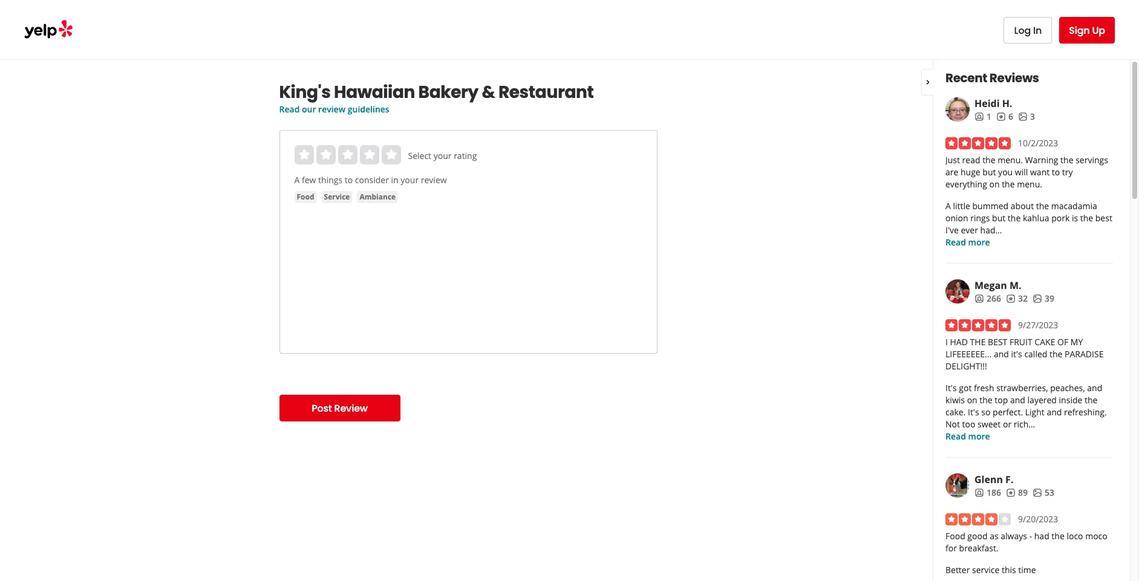 Task type: describe. For each thing, give the bounding box(es) containing it.
good
[[968, 531, 988, 542]]

for
[[946, 543, 957, 554]]

photos element for heidi h.
[[1018, 111, 1035, 123]]

a little bummed about the macadamia onion rings but the kahlua pork is the best i've ever had…
[[946, 200, 1113, 236]]

i
[[946, 336, 948, 348]]

restaurant
[[498, 80, 594, 104]]

strawberries,
[[997, 382, 1048, 394]]

reviews
[[990, 70, 1039, 87]]

0 vertical spatial menu.
[[998, 154, 1023, 166]]

review for hawaiian
[[318, 103, 346, 115]]

log
[[1014, 23, 1031, 37]]

best
[[1096, 212, 1113, 224]]

photos element for megan m.
[[1033, 293, 1055, 305]]

the up kahlua
[[1036, 200, 1049, 212]]

king's hawaiian bakery & restaurant link
[[279, 80, 657, 104]]

king's
[[279, 80, 331, 104]]

bummed
[[973, 200, 1009, 212]]

better
[[946, 564, 970, 576]]

i had the best fruit cake of my lifeeeeee... and it's called the paradise delight!!!
[[946, 336, 1104, 372]]

0 horizontal spatial it's
[[946, 382, 957, 394]]

16 review v2 image for f.
[[1006, 488, 1016, 498]]

and inside i had the best fruit cake of my lifeeeeee... and it's called the paradise delight!!!
[[994, 349, 1009, 360]]

more for megan m.
[[968, 431, 990, 442]]

paradise
[[1065, 349, 1104, 360]]

0 horizontal spatial to
[[345, 174, 353, 186]]

1 vertical spatial your
[[401, 174, 419, 186]]

f.
[[1006, 473, 1014, 486]]

select your rating
[[408, 150, 477, 162]]

kahlua
[[1023, 212, 1049, 224]]

a for a little bummed about the macadamia onion rings but the kahlua pork is the best i've ever had…
[[946, 200, 951, 212]]

0 vertical spatial your
[[434, 150, 452, 162]]

service
[[972, 564, 1000, 576]]

in
[[1033, 23, 1042, 37]]

sign up button
[[1060, 17, 1115, 44]]

few
[[302, 174, 316, 186]]

photos element for glenn f.
[[1033, 487, 1055, 499]]

5 star rating image for megan m.
[[946, 319, 1011, 332]]

best
[[988, 336, 1008, 348]]

had…
[[981, 224, 1002, 236]]

megan m.
[[975, 279, 1022, 292]]

ambiance
[[360, 192, 396, 202]]

89
[[1018, 487, 1028, 499]]

just
[[946, 154, 960, 166]]

pork
[[1052, 212, 1070, 224]]

king's hawaiian bakery & restaurant read our review guidelines
[[279, 80, 594, 115]]

as
[[990, 531, 999, 542]]

had
[[1034, 531, 1050, 542]]

perfect.
[[993, 407, 1023, 418]]

in
[[391, 174, 399, 186]]

about
[[1011, 200, 1034, 212]]

16 photos v2 image for megan m.
[[1033, 294, 1042, 304]]

but inside a little bummed about the macadamia onion rings but the kahlua pork is the best i've ever had…
[[992, 212, 1006, 224]]

16 friends v2 image
[[975, 112, 984, 121]]

16 friends v2 image for glenn f.
[[975, 488, 984, 498]]

read more button for heidi h.
[[946, 237, 990, 249]]

little
[[953, 200, 970, 212]]

39
[[1045, 293, 1055, 304]]

16 review v2 image for h.
[[996, 112, 1006, 121]]

megan
[[975, 279, 1007, 292]]

cake.
[[946, 407, 966, 418]]

the right is
[[1080, 212, 1093, 224]]

friends element for megan m.
[[975, 293, 1001, 305]]

16 photos v2 image for glenn f.
[[1033, 488, 1042, 498]]

service
[[324, 192, 350, 202]]

food for food
[[297, 192, 314, 202]]

warning
[[1025, 154, 1059, 166]]

reviews element for m.
[[1006, 293, 1028, 305]]

1 vertical spatial menu.
[[1017, 178, 1042, 190]]

read more for megan m.
[[946, 431, 990, 442]]

better service this time
[[946, 564, 1036, 576]]

photo of heidi h. image
[[946, 97, 970, 122]]

everything
[[946, 178, 987, 190]]

16 review v2 image
[[1006, 294, 1016, 304]]

fruit
[[1010, 336, 1033, 348]]

so
[[982, 407, 991, 418]]

you
[[998, 166, 1013, 178]]

moco
[[1086, 531, 1108, 542]]

servings
[[1076, 154, 1108, 166]]

sweet
[[978, 419, 1001, 430]]

10/2/2023
[[1018, 137, 1058, 149]]

read our review guidelines link
[[279, 103, 389, 115]]

the down the about
[[1008, 212, 1021, 224]]

refreshing.
[[1064, 407, 1107, 418]]

onion
[[946, 212, 968, 224]]

just read the menu. warning the servings are huge but you will want to try everything on the menu.
[[946, 154, 1108, 190]]

of
[[1058, 336, 1069, 348]]

sign up
[[1069, 23, 1105, 37]]

read more for heidi h.
[[946, 237, 990, 248]]

lifeeeeee...
[[946, 349, 992, 360]]

9/20/2023
[[1018, 514, 1058, 525]]

are
[[946, 166, 959, 178]]

1
[[987, 111, 992, 122]]

is
[[1072, 212, 1078, 224]]

1 horizontal spatial it's
[[968, 407, 979, 418]]

&
[[482, 80, 495, 104]]

heidi
[[975, 97, 1000, 110]]

glenn
[[975, 473, 1003, 486]]

read inside 'king's hawaiian bakery & restaurant read our review guidelines'
[[279, 103, 300, 115]]

cake
[[1035, 336, 1055, 348]]

a for a few things to consider in your review
[[294, 174, 300, 186]]

guidelines
[[348, 103, 389, 115]]

had
[[950, 336, 968, 348]]

rating
[[454, 150, 477, 162]]

read for megan m.
[[946, 431, 966, 442]]

the right read
[[983, 154, 996, 166]]

it's
[[1011, 349, 1022, 360]]

friends element for heidi h.
[[975, 111, 992, 123]]

post review
[[312, 401, 368, 415]]

9/27/2023
[[1018, 319, 1058, 331]]

things
[[318, 174, 343, 186]]

recent
[[946, 70, 987, 87]]

the up refreshing.
[[1085, 394, 1098, 406]]

reviews element for h.
[[996, 111, 1013, 123]]

a few things to consider in your review
[[294, 174, 447, 186]]

16 photos v2 image for heidi h.
[[1018, 112, 1028, 121]]



Task type: locate. For each thing, give the bounding box(es) containing it.
up
[[1092, 23, 1105, 37]]

on
[[990, 178, 1000, 190], [967, 394, 978, 406]]

on down you
[[990, 178, 1000, 190]]

16 friends v2 image left 186
[[975, 488, 984, 498]]

recent reviews
[[946, 70, 1039, 87]]

266
[[987, 293, 1001, 304]]

photos element right 89
[[1033, 487, 1055, 499]]

16 friends v2 image left 266
[[975, 294, 984, 304]]

i've
[[946, 224, 959, 236]]

menu. down will
[[1017, 178, 1042, 190]]

0 vertical spatial food
[[297, 192, 314, 202]]

1 vertical spatial friends element
[[975, 293, 1001, 305]]

reviews element
[[996, 111, 1013, 123], [1006, 293, 1028, 305], [1006, 487, 1028, 499]]

called
[[1025, 349, 1048, 360]]

the up try
[[1061, 154, 1074, 166]]

photos element
[[1018, 111, 1035, 123], [1033, 293, 1055, 305], [1033, 487, 1055, 499]]

reviews element down h.
[[996, 111, 1013, 123]]

more for heidi h.
[[968, 237, 990, 248]]

your left rating
[[434, 150, 452, 162]]

0 vertical spatial reviews element
[[996, 111, 1013, 123]]

None radio
[[316, 145, 335, 165], [338, 145, 357, 165], [316, 145, 335, 165], [338, 145, 357, 165]]

more
[[968, 237, 990, 248], [968, 431, 990, 442]]

on inside it's got fresh strawberries, peaches, and kiwis on the top and layered inside the cake. it's so perfect. light and refreshing. not too sweet or rich…
[[967, 394, 978, 406]]

2 friends element from the top
[[975, 293, 1001, 305]]

delight!!!
[[946, 361, 987, 372]]

time
[[1018, 564, 1036, 576]]

ever
[[961, 224, 978, 236]]

0 horizontal spatial food
[[297, 192, 314, 202]]

and down best
[[994, 349, 1009, 360]]

1 vertical spatial a
[[946, 200, 951, 212]]

macadamia
[[1051, 200, 1097, 212]]

0 vertical spatial 16 friends v2 image
[[975, 294, 984, 304]]

read
[[962, 154, 980, 166]]

loco
[[1067, 531, 1083, 542]]

fresh
[[974, 382, 994, 394]]

food down few
[[297, 192, 314, 202]]

1 horizontal spatial food
[[946, 531, 965, 542]]

your right in
[[401, 174, 419, 186]]

2 more from the top
[[968, 431, 990, 442]]

read more down too
[[946, 431, 990, 442]]

1 horizontal spatial your
[[434, 150, 452, 162]]

to
[[1052, 166, 1060, 178], [345, 174, 353, 186]]

friends element down heidi
[[975, 111, 992, 123]]

read for heidi h.
[[946, 237, 966, 248]]

will
[[1015, 166, 1028, 178]]

more down "sweet"
[[968, 431, 990, 442]]

1 vertical spatial read more button
[[946, 431, 990, 443]]

read more down ever
[[946, 237, 990, 248]]

read more button
[[946, 237, 990, 249], [946, 431, 990, 443]]

1 5 star rating image from the top
[[946, 137, 1011, 149]]

it's up kiwis
[[946, 382, 957, 394]]

16 photos v2 image left 39
[[1033, 294, 1042, 304]]

the down of on the bottom right of the page
[[1050, 349, 1063, 360]]

1 read more from the top
[[946, 237, 990, 248]]

light
[[1025, 407, 1045, 418]]

the up the so
[[980, 394, 993, 406]]

not
[[946, 419, 960, 430]]

1 vertical spatial 16 review v2 image
[[1006, 488, 1016, 498]]

1 vertical spatial it's
[[968, 407, 979, 418]]

want
[[1030, 166, 1050, 178]]

the down you
[[1002, 178, 1015, 190]]

2 vertical spatial friends element
[[975, 487, 1001, 499]]

heidi h.
[[975, 97, 1013, 110]]

1 read more button from the top
[[946, 237, 990, 249]]

0 vertical spatial 5 star rating image
[[946, 137, 1011, 149]]

16 friends v2 image for megan m.
[[975, 294, 984, 304]]

breakfast.
[[959, 543, 999, 554]]

on down got
[[967, 394, 978, 406]]

0 horizontal spatial review
[[318, 103, 346, 115]]

post review button
[[279, 395, 400, 422]]

0 horizontal spatial a
[[294, 174, 300, 186]]

it's left the so
[[968, 407, 979, 418]]

inside
[[1059, 394, 1083, 406]]

the inside i had the best fruit cake of my lifeeeeee... and it's called the paradise delight!!!
[[1050, 349, 1063, 360]]

friends element containing 186
[[975, 487, 1001, 499]]

16 review v2 image
[[996, 112, 1006, 121], [1006, 488, 1016, 498]]

None radio
[[294, 145, 314, 165], [360, 145, 379, 165], [381, 145, 401, 165], [294, 145, 314, 165], [360, 145, 379, 165], [381, 145, 401, 165]]

16 photos v2 image left 3
[[1018, 112, 1028, 121]]

2 vertical spatial read
[[946, 431, 966, 442]]

a
[[294, 174, 300, 186], [946, 200, 951, 212]]

2 16 friends v2 image from the top
[[975, 488, 984, 498]]

or
[[1003, 419, 1012, 430]]

16 photos v2 image
[[1018, 112, 1028, 121], [1033, 294, 1042, 304], [1033, 488, 1042, 498]]

review inside 'king's hawaiian bakery & restaurant read our review guidelines'
[[318, 103, 346, 115]]

1 16 friends v2 image from the top
[[975, 294, 984, 304]]

photos element containing 53
[[1033, 487, 1055, 499]]

glenn f.
[[975, 473, 1014, 486]]

16 review v2 image left 89
[[1006, 488, 1016, 498]]

the right had
[[1052, 531, 1065, 542]]

1 vertical spatial but
[[992, 212, 1006, 224]]

but left you
[[983, 166, 996, 178]]

friends element down megan on the right of the page
[[975, 293, 1001, 305]]

3 friends element from the top
[[975, 487, 1001, 499]]

1 vertical spatial on
[[967, 394, 978, 406]]

reviews element for f.
[[1006, 487, 1028, 499]]

photo of megan m. image
[[946, 280, 970, 304]]

this
[[1002, 564, 1016, 576]]

-
[[1030, 531, 1032, 542]]

m.
[[1010, 279, 1022, 292]]

1 vertical spatial 16 photos v2 image
[[1033, 294, 1042, 304]]

select
[[408, 150, 431, 162]]

0 vertical spatial read more button
[[946, 237, 990, 249]]

0 vertical spatial photos element
[[1018, 111, 1035, 123]]

food up for
[[946, 531, 965, 542]]

read more button for megan m.
[[946, 431, 990, 443]]

read
[[279, 103, 300, 115], [946, 237, 966, 248], [946, 431, 966, 442]]

review
[[318, 103, 346, 115], [421, 174, 447, 186]]

photo of glenn f. image
[[946, 474, 970, 498]]

2 read more from the top
[[946, 431, 990, 442]]

0 vertical spatial review
[[318, 103, 346, 115]]

32
[[1018, 293, 1028, 304]]

16 friends v2 image
[[975, 294, 984, 304], [975, 488, 984, 498]]

reviews element containing 89
[[1006, 487, 1028, 499]]

a left little
[[946, 200, 951, 212]]

to inside just read the menu. warning the servings are huge but you will want to try everything on the menu.
[[1052, 166, 1060, 178]]

2 vertical spatial reviews element
[[1006, 487, 1028, 499]]

0 vertical spatial on
[[990, 178, 1000, 190]]

16 review v2 image left 6
[[996, 112, 1006, 121]]

and down layered
[[1047, 407, 1062, 418]]

photos element containing 39
[[1033, 293, 1055, 305]]

1 vertical spatial read more
[[946, 431, 990, 442]]

bakery
[[418, 80, 479, 104]]

the inside food good as always - had the loco moco for breakfast.
[[1052, 531, 1065, 542]]

1 horizontal spatial to
[[1052, 166, 1060, 178]]

1 vertical spatial reviews element
[[1006, 293, 1028, 305]]

log in button
[[1004, 17, 1052, 44]]

5 star rating image
[[946, 137, 1011, 149], [946, 319, 1011, 332]]

2 read more button from the top
[[946, 431, 990, 443]]

friends element down glenn
[[975, 487, 1001, 499]]

close sidebar icon image
[[923, 77, 933, 87], [923, 77, 933, 87]]

review right 'our'
[[318, 103, 346, 115]]

0 vertical spatial 16 review v2 image
[[996, 112, 1006, 121]]

0 vertical spatial read
[[279, 103, 300, 115]]

1 vertical spatial food
[[946, 531, 965, 542]]

too
[[962, 419, 976, 430]]

our
[[302, 103, 316, 115]]

photos element right 32
[[1033, 293, 1055, 305]]

1 vertical spatial read
[[946, 237, 966, 248]]

1 vertical spatial 5 star rating image
[[946, 319, 1011, 332]]

more down ever
[[968, 237, 990, 248]]

0 vertical spatial but
[[983, 166, 996, 178]]

and down strawberries,
[[1010, 394, 1025, 406]]

rating element
[[294, 145, 401, 165]]

3
[[1030, 111, 1035, 122]]

reviews element containing 32
[[1006, 293, 1028, 305]]

1 vertical spatial review
[[421, 174, 447, 186]]

on inside just read the menu. warning the servings are huge but you will want to try everything on the menu.
[[990, 178, 1000, 190]]

1 more from the top
[[968, 237, 990, 248]]

read more button down ever
[[946, 237, 990, 249]]

rich…
[[1014, 419, 1035, 430]]

5 star rating image for heidi h.
[[946, 137, 1011, 149]]

to right things
[[345, 174, 353, 186]]

1 vertical spatial 16 friends v2 image
[[975, 488, 984, 498]]

friends element for glenn f.
[[975, 487, 1001, 499]]

food inside food good as always - had the loco moco for breakfast.
[[946, 531, 965, 542]]

food good as always - had the loco moco for breakfast.
[[946, 531, 1108, 554]]

a left few
[[294, 174, 300, 186]]

1 horizontal spatial on
[[990, 178, 1000, 190]]

0 horizontal spatial on
[[967, 394, 978, 406]]

2 vertical spatial photos element
[[1033, 487, 1055, 499]]

0 horizontal spatial your
[[401, 174, 419, 186]]

always
[[1001, 531, 1027, 542]]

1 horizontal spatial review
[[421, 174, 447, 186]]

friends element containing 1
[[975, 111, 992, 123]]

rings
[[971, 212, 990, 224]]

food
[[297, 192, 314, 202], [946, 531, 965, 542]]

5 star rating image up the
[[946, 319, 1011, 332]]

5 star rating image up read
[[946, 137, 1011, 149]]

got
[[959, 382, 972, 394]]

layered
[[1028, 394, 1057, 406]]

0 vertical spatial 16 photos v2 image
[[1018, 112, 1028, 121]]

photos element containing 3
[[1018, 111, 1035, 123]]

but up the had…
[[992, 212, 1006, 224]]

1 vertical spatial photos element
[[1033, 293, 1055, 305]]

read more button down too
[[946, 431, 990, 443]]

and up refreshing.
[[1087, 382, 1103, 394]]

read down the not
[[946, 431, 966, 442]]

but inside just read the menu. warning the servings are huge but you will want to try everything on the menu.
[[983, 166, 996, 178]]

your
[[434, 150, 452, 162], [401, 174, 419, 186]]

hawaiian
[[334, 80, 415, 104]]

photos element right 6
[[1018, 111, 1035, 123]]

0 vertical spatial read more
[[946, 237, 990, 248]]

my
[[1071, 336, 1083, 348]]

186
[[987, 487, 1001, 499]]

0 vertical spatial a
[[294, 174, 300, 186]]

friends element
[[975, 111, 992, 123], [975, 293, 1001, 305], [975, 487, 1001, 499]]

2 vertical spatial 16 photos v2 image
[[1033, 488, 1042, 498]]

reviews element down m.
[[1006, 293, 1028, 305]]

0 vertical spatial more
[[968, 237, 990, 248]]

food for food good as always - had the loco moco for breakfast.
[[946, 531, 965, 542]]

the
[[970, 336, 986, 348]]

reviews element containing 6
[[996, 111, 1013, 123]]

review down select your rating
[[421, 174, 447, 186]]

1 friends element from the top
[[975, 111, 992, 123]]

huge
[[961, 166, 981, 178]]

reviews element down f.
[[1006, 487, 1028, 499]]

menu. up you
[[998, 154, 1023, 166]]

0 vertical spatial friends element
[[975, 111, 992, 123]]

review for few
[[421, 174, 447, 186]]

read left 'our'
[[279, 103, 300, 115]]

a inside a little bummed about the macadamia onion rings but the kahlua pork is the best i've ever had…
[[946, 200, 951, 212]]

friends element containing 266
[[975, 293, 1001, 305]]

1 horizontal spatial a
[[946, 200, 951, 212]]

review
[[334, 401, 368, 415]]

top
[[995, 394, 1008, 406]]

1 vertical spatial more
[[968, 431, 990, 442]]

to left try
[[1052, 166, 1060, 178]]

2 5 star rating image from the top
[[946, 319, 1011, 332]]

0 vertical spatial it's
[[946, 382, 957, 394]]

4 star rating image
[[946, 514, 1011, 526]]

read down i've
[[946, 237, 966, 248]]

16 photos v2 image left 53
[[1033, 488, 1042, 498]]

try
[[1062, 166, 1073, 178]]



